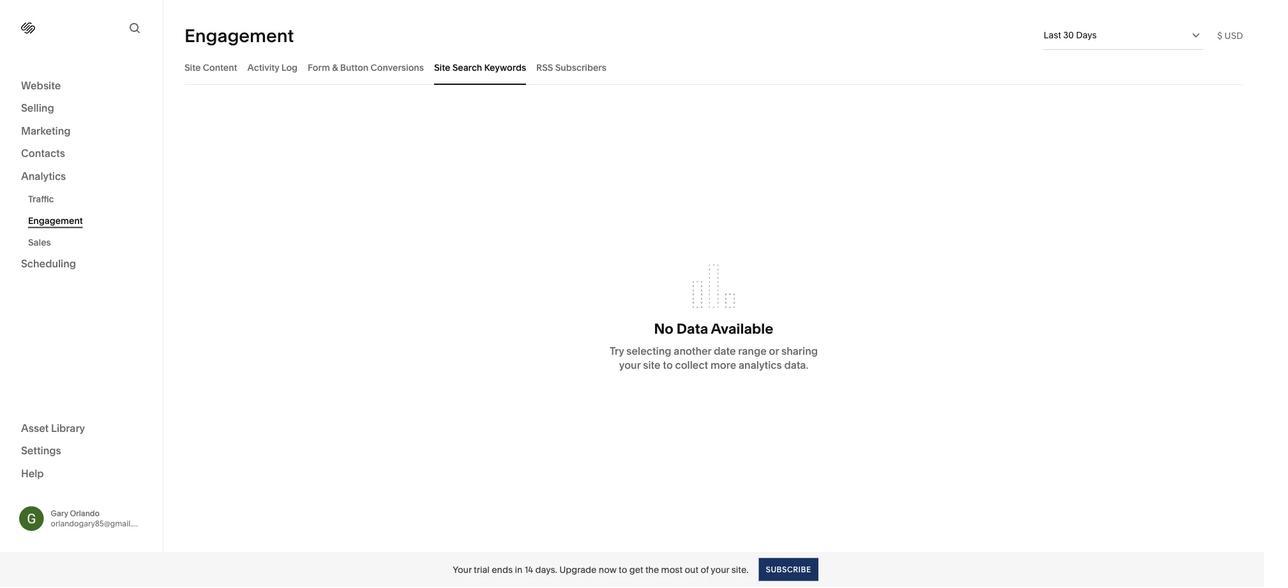 Task type: describe. For each thing, give the bounding box(es) containing it.
orlandogary85@gmail.com
[[51, 519, 148, 529]]

last 30 days
[[1044, 30, 1097, 41]]

help link
[[21, 467, 44, 481]]

days.
[[535, 565, 557, 575]]

$
[[1218, 30, 1223, 41]]

of
[[701, 565, 709, 575]]

trial
[[474, 565, 490, 575]]

range
[[739, 345, 767, 358]]

button
[[340, 62, 369, 73]]

rss subscribers
[[537, 62, 607, 73]]

data.
[[785, 359, 809, 372]]

asset library link
[[21, 422, 142, 437]]

rss
[[537, 62, 553, 73]]

scheduling link
[[21, 257, 142, 272]]

website
[[21, 79, 61, 92]]

form
[[308, 62, 330, 73]]

most
[[661, 565, 683, 575]]

activity
[[248, 62, 279, 73]]

scheduling
[[21, 258, 76, 270]]

selling
[[21, 102, 54, 114]]

settings link
[[21, 444, 142, 459]]

your inside "try selecting another date range or sharing your site to collect more analytics data."
[[619, 359, 641, 372]]

1 vertical spatial to
[[619, 565, 627, 575]]

content
[[203, 62, 237, 73]]

usd
[[1225, 30, 1244, 41]]

available
[[711, 320, 774, 337]]

website link
[[21, 79, 142, 94]]

contacts link
[[21, 147, 142, 162]]

to inside "try selecting another date range or sharing your site to collect more analytics data."
[[663, 359, 673, 372]]

site content
[[185, 62, 237, 73]]

gary
[[51, 509, 68, 518]]

data
[[677, 320, 709, 337]]

ends
[[492, 565, 513, 575]]

tab list containing site content
[[185, 50, 1244, 85]]

asset
[[21, 422, 49, 435]]

1 horizontal spatial your
[[711, 565, 730, 575]]

site content button
[[185, 50, 237, 85]]

orlando
[[70, 509, 100, 518]]

analytics link
[[21, 169, 142, 184]]

help
[[21, 468, 44, 480]]

date
[[714, 345, 736, 358]]

activity log button
[[248, 50, 298, 85]]

subscribe button
[[759, 559, 819, 582]]

subscribe
[[766, 565, 812, 575]]

the
[[646, 565, 659, 575]]

or
[[769, 345, 779, 358]]

14
[[525, 565, 533, 575]]

contacts
[[21, 147, 65, 160]]



Task type: vqa. For each thing, say whether or not it's contained in the screenshot.
RSS SUBSCRIBERS button at top
yes



Task type: locate. For each thing, give the bounding box(es) containing it.
engagement
[[185, 25, 294, 46], [28, 215, 83, 226]]

library
[[51, 422, 85, 435]]

engagement down traffic
[[28, 215, 83, 226]]

0 vertical spatial to
[[663, 359, 673, 372]]

engagement inside the engagement link
[[28, 215, 83, 226]]

$ usd
[[1218, 30, 1244, 41]]

marketing link
[[21, 124, 142, 139]]

site for site content
[[185, 62, 201, 73]]

traffic
[[28, 194, 54, 204]]

conversions
[[371, 62, 424, 73]]

to
[[663, 359, 673, 372], [619, 565, 627, 575]]

activity log
[[248, 62, 298, 73]]

your trial ends in 14 days. upgrade now to get the most out of your site.
[[453, 565, 749, 575]]

your right of
[[711, 565, 730, 575]]

1 horizontal spatial engagement
[[185, 25, 294, 46]]

site for site search keywords
[[434, 62, 451, 73]]

0 horizontal spatial to
[[619, 565, 627, 575]]

another
[[674, 345, 712, 358]]

search
[[453, 62, 482, 73]]

rss subscribers button
[[537, 50, 607, 85]]

site
[[643, 359, 661, 372]]

0 vertical spatial your
[[619, 359, 641, 372]]

site left search
[[434, 62, 451, 73]]

to right 'site'
[[663, 359, 673, 372]]

your down 'try'
[[619, 359, 641, 372]]

marketing
[[21, 125, 71, 137]]

subscribers
[[556, 62, 607, 73]]

site search keywords button
[[434, 50, 526, 85]]

log
[[282, 62, 298, 73]]

&
[[332, 62, 338, 73]]

no data available
[[654, 320, 774, 337]]

keywords
[[484, 62, 526, 73]]

last 30 days button
[[1044, 21, 1204, 49]]

selecting
[[627, 345, 672, 358]]

form & button conversions button
[[308, 50, 424, 85]]

your
[[619, 359, 641, 372], [711, 565, 730, 575]]

site left content
[[185, 62, 201, 73]]

last
[[1044, 30, 1062, 41]]

more
[[711, 359, 737, 372]]

tab list
[[185, 50, 1244, 85]]

site
[[185, 62, 201, 73], [434, 62, 451, 73]]

1 site from the left
[[185, 62, 201, 73]]

out
[[685, 565, 699, 575]]

in
[[515, 565, 523, 575]]

your
[[453, 565, 472, 575]]

sales
[[28, 237, 51, 248]]

0 horizontal spatial your
[[619, 359, 641, 372]]

analytics
[[739, 359, 782, 372]]

collect
[[675, 359, 708, 372]]

selling link
[[21, 101, 142, 116]]

now
[[599, 565, 617, 575]]

0 horizontal spatial engagement
[[28, 215, 83, 226]]

0 vertical spatial engagement
[[185, 25, 294, 46]]

to left "get" at the bottom
[[619, 565, 627, 575]]

try
[[610, 345, 624, 358]]

0 horizontal spatial site
[[185, 62, 201, 73]]

asset library
[[21, 422, 85, 435]]

site.
[[732, 565, 749, 575]]

site inside site search keywords button
[[434, 62, 451, 73]]

traffic link
[[28, 188, 149, 210]]

engagement up content
[[185, 25, 294, 46]]

1 horizontal spatial site
[[434, 62, 451, 73]]

1 vertical spatial your
[[711, 565, 730, 575]]

no
[[654, 320, 674, 337]]

form & button conversions
[[308, 62, 424, 73]]

1 horizontal spatial to
[[663, 359, 673, 372]]

site inside site content 'button'
[[185, 62, 201, 73]]

30
[[1064, 30, 1074, 41]]

settings
[[21, 445, 61, 457]]

gary orlando orlandogary85@gmail.com
[[51, 509, 148, 529]]

sharing
[[782, 345, 818, 358]]

upgrade
[[560, 565, 597, 575]]

days
[[1077, 30, 1097, 41]]

get
[[630, 565, 644, 575]]

engagement link
[[28, 210, 149, 232]]

sales link
[[28, 232, 149, 253]]

try selecting another date range or sharing your site to collect more analytics data.
[[610, 345, 818, 372]]

analytics
[[21, 170, 66, 182]]

site search keywords
[[434, 62, 526, 73]]

1 vertical spatial engagement
[[28, 215, 83, 226]]

2 site from the left
[[434, 62, 451, 73]]



